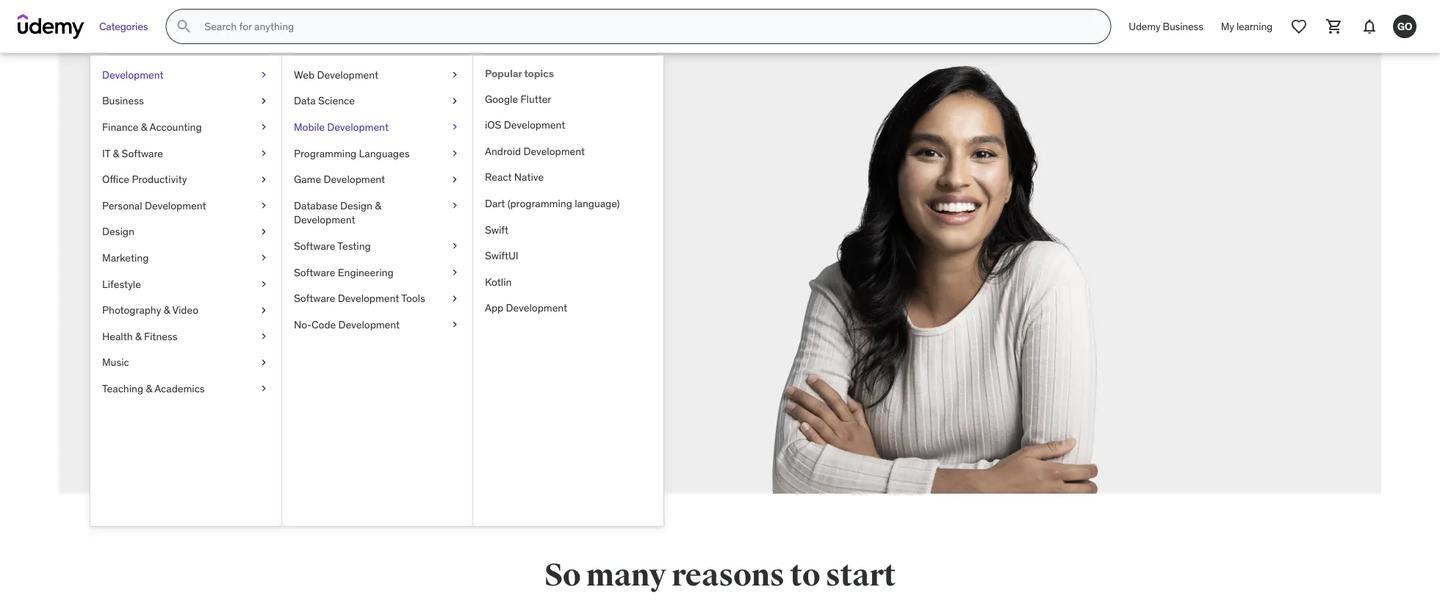 Task type: locate. For each thing, give the bounding box(es) containing it.
languages
[[359, 146, 410, 160]]

xsmall image for development
[[258, 68, 270, 82]]

development for ios development
[[504, 118, 566, 132]]

google flutter link
[[473, 86, 664, 112]]

app development
[[485, 301, 568, 315]]

development inside game development link
[[324, 173, 385, 186]]

mobile development element
[[473, 56, 664, 526]]

game development link
[[282, 166, 473, 193]]

xsmall image left mobile
[[258, 120, 270, 134]]

my
[[1222, 20, 1235, 33]]

& right teaching
[[146, 382, 152, 395]]

& for accounting
[[141, 120, 147, 134]]

xsmall image left the data
[[258, 94, 270, 108]]

teach
[[383, 184, 478, 230]]

submit search image
[[175, 18, 193, 35]]

xsmall image left android on the left top of the page
[[449, 146, 461, 161]]

with
[[275, 225, 353, 270]]

xsmall image
[[449, 68, 461, 82], [449, 94, 461, 108], [258, 172, 270, 187], [449, 172, 461, 187], [258, 225, 270, 239], [449, 318, 461, 332], [258, 329, 270, 344], [258, 355, 270, 370], [258, 382, 270, 396]]

development inside ios development "link"
[[504, 118, 566, 132]]

xsmall image
[[258, 68, 270, 82], [258, 94, 270, 108], [258, 120, 270, 134], [449, 120, 461, 134], [258, 146, 270, 161], [449, 146, 461, 161], [258, 198, 270, 213], [449, 198, 461, 213], [449, 239, 461, 253], [258, 251, 270, 265], [449, 265, 461, 280], [258, 277, 270, 291], [449, 291, 461, 306], [258, 303, 270, 318]]

& for software
[[113, 146, 119, 160]]

development down database
[[294, 213, 355, 226]]

development
[[102, 68, 164, 81], [317, 68, 379, 81], [504, 118, 566, 132], [327, 120, 389, 134], [524, 144, 585, 158], [324, 173, 385, 186], [145, 199, 206, 212], [294, 213, 355, 226], [338, 292, 399, 305], [506, 301, 568, 315], [339, 318, 400, 331]]

design link
[[90, 219, 282, 245]]

react native
[[485, 171, 544, 184]]

xsmall image left with
[[258, 251, 270, 265]]

design
[[340, 199, 373, 212], [102, 225, 134, 238]]

xsmall image inside game development link
[[449, 172, 461, 187]]

office productivity link
[[90, 166, 282, 193]]

business right udemy
[[1163, 20, 1204, 33]]

go link
[[1388, 9, 1423, 44]]

xsmall image for design
[[258, 225, 270, 239]]

xsmall image for finance & accounting
[[258, 120, 270, 134]]

xsmall image inside teaching & academics link
[[258, 382, 270, 396]]

software up —
[[294, 266, 335, 279]]

xsmall image left lives
[[258, 303, 270, 318]]

& down game development link
[[375, 199, 381, 212]]

business
[[1163, 20, 1204, 33], [102, 94, 144, 107]]

xsmall image inside the it & software link
[[258, 146, 270, 161]]

1 vertical spatial business
[[102, 94, 144, 107]]

xsmall image left database
[[258, 198, 270, 213]]

xsmall image for marketing
[[258, 251, 270, 265]]

0 horizontal spatial business
[[102, 94, 144, 107]]

0 vertical spatial design
[[340, 199, 373, 212]]

xsmall image for music
[[258, 355, 270, 370]]

& right "it"
[[113, 146, 119, 160]]

instructor
[[349, 275, 409, 292]]

1 horizontal spatial business
[[1163, 20, 1204, 33]]

& right "finance"
[[141, 120, 147, 134]]

wishlist image
[[1291, 18, 1308, 35]]

development up science
[[317, 68, 379, 81]]

xsmall image inside the data science link
[[449, 94, 461, 108]]

xsmall image for business
[[258, 94, 270, 108]]

1 vertical spatial design
[[102, 225, 134, 238]]

code
[[312, 318, 336, 331]]

development down ios development "link"
[[524, 144, 585, 158]]

xsmall image inside "development" link
[[258, 68, 270, 82]]

xsmall image for personal development
[[258, 198, 270, 213]]

—
[[306, 294, 318, 312]]

design down game development
[[340, 199, 373, 212]]

xsmall image up "change"
[[449, 239, 461, 253]]

xsmall image for mobile development
[[449, 120, 461, 134]]

xsmall image inside software engineering link
[[449, 265, 461, 280]]

kotlin
[[485, 275, 512, 288]]

your
[[382, 294, 409, 312]]

development down engineering
[[338, 292, 399, 305]]

development down kotlin link
[[506, 301, 568, 315]]

photography
[[102, 303, 161, 317]]

development for app development
[[506, 301, 568, 315]]

so many reasons to start
[[545, 556, 896, 595]]

programming languages
[[294, 146, 410, 160]]

xsmall image inside photography & video link
[[258, 303, 270, 318]]

development down categories 'dropdown button'
[[102, 68, 164, 81]]

xsmall image inside health & fitness link
[[258, 329, 270, 344]]

flutter
[[521, 92, 552, 105]]

development down software development tools link
[[339, 318, 400, 331]]

business up "finance"
[[102, 94, 144, 107]]

office
[[102, 173, 129, 186]]

health & fitness link
[[90, 323, 282, 350]]

productivity
[[132, 173, 187, 186]]

react
[[485, 171, 512, 184]]

xsmall image inside the finance & accounting link
[[258, 120, 270, 134]]

xsmall image inside no-code development link
[[449, 318, 461, 332]]

development inside personal development link
[[145, 199, 206, 212]]

software up "code"
[[294, 292, 335, 305]]

xsmall image inside office productivity link
[[258, 172, 270, 187]]

software for software engineering
[[294, 266, 335, 279]]

design down personal
[[102, 225, 134, 238]]

xsmall image inside the mobile development link
[[449, 120, 461, 134]]

lifestyle
[[102, 277, 141, 291]]

categories button
[[90, 9, 157, 44]]

xsmall image for data science
[[449, 94, 461, 108]]

xsmall image inside design link
[[258, 225, 270, 239]]

video
[[172, 303, 198, 317]]

design inside database design & development
[[340, 199, 373, 212]]

development inside app development link
[[506, 301, 568, 315]]

change
[[439, 275, 485, 292]]

business link
[[90, 88, 282, 114]]

software testing
[[294, 239, 371, 253]]

swift link
[[473, 217, 664, 243]]

development up android development
[[504, 118, 566, 132]]

my learning
[[1222, 20, 1273, 33]]

& right health
[[135, 330, 142, 343]]

swiftui link
[[473, 243, 664, 269]]

lifestyle link
[[90, 271, 282, 297]]

xsmall image left ios
[[449, 120, 461, 134]]

database
[[294, 199, 338, 212]]

health
[[102, 330, 133, 343]]

development for software development tools
[[338, 292, 399, 305]]

xsmall image left dart on the top of the page
[[449, 198, 461, 213]]

photography & video link
[[90, 297, 282, 323]]

xsmall image inside software development tools link
[[449, 291, 461, 306]]

xsmall image for database design & development
[[449, 198, 461, 213]]

development inside software development tools link
[[338, 292, 399, 305]]

dart
[[485, 197, 505, 210]]

development for web development
[[317, 68, 379, 81]]

teaching & academics link
[[90, 376, 282, 402]]

xsmall image inside music link
[[258, 355, 270, 370]]

mobile development link
[[282, 114, 473, 140]]

academics
[[154, 382, 205, 395]]

google flutter
[[485, 92, 552, 105]]

xsmall image inside database design & development link
[[449, 198, 461, 213]]

mobile development
[[294, 120, 389, 134]]

xsmall image left become
[[258, 277, 270, 291]]

development inside the mobile development link
[[327, 120, 389, 134]]

development inside android development link
[[524, 144, 585, 158]]

popular topics
[[485, 67, 554, 80]]

1 horizontal spatial design
[[340, 199, 373, 212]]

including
[[322, 294, 378, 312]]

app
[[485, 301, 504, 315]]

development down office productivity link
[[145, 199, 206, 212]]

software up software engineering
[[294, 239, 335, 253]]

app development link
[[473, 295, 664, 321]]

xsmall image for photography & video
[[258, 303, 270, 318]]

xsmall image for no-code development
[[449, 318, 461, 332]]

& left video
[[164, 303, 170, 317]]

xsmall image inside personal development link
[[258, 198, 270, 213]]

web
[[294, 68, 315, 81]]

xsmall image for office productivity
[[258, 172, 270, 187]]

development down the "programming languages"
[[324, 173, 385, 186]]

development for personal development
[[145, 199, 206, 212]]

programming
[[294, 146, 357, 160]]

&
[[141, 120, 147, 134], [113, 146, 119, 160], [375, 199, 381, 212], [164, 303, 170, 317], [135, 330, 142, 343], [146, 382, 152, 395]]

finance & accounting
[[102, 120, 202, 134]]

xsmall image inside web development "link"
[[449, 68, 461, 82]]

xsmall image inside lifestyle link
[[258, 277, 270, 291]]

development inside web development "link"
[[317, 68, 379, 81]]

development up the "programming languages"
[[327, 120, 389, 134]]

xsmall image right and
[[449, 265, 461, 280]]

shopping cart with 0 items image
[[1326, 18, 1344, 35]]

xsmall image inside marketing link
[[258, 251, 270, 265]]

software engineering
[[294, 266, 394, 279]]

xsmall image inside business link
[[258, 94, 270, 108]]

lives
[[275, 294, 303, 312]]

xsmall image inside programming languages link
[[449, 146, 461, 161]]

xsmall image left programming
[[258, 146, 270, 161]]

software development tools link
[[282, 285, 473, 312]]

0 vertical spatial business
[[1163, 20, 1204, 33]]

google
[[485, 92, 518, 105]]

xsmall image left web
[[258, 68, 270, 82]]

xsmall image right own
[[449, 291, 461, 306]]

marketing link
[[90, 245, 282, 271]]

xsmall image inside software testing link
[[449, 239, 461, 253]]



Task type: vqa. For each thing, say whether or not it's contained in the screenshot.
Programming Languages
yes



Task type: describe. For each thing, give the bounding box(es) containing it.
it & software
[[102, 146, 163, 160]]

0 horizontal spatial design
[[102, 225, 134, 238]]

office productivity
[[102, 173, 187, 186]]

ios development
[[485, 118, 566, 132]]

development for mobile development
[[327, 120, 389, 134]]

& for fitness
[[135, 330, 142, 343]]

& for video
[[164, 303, 170, 317]]

data science link
[[282, 88, 473, 114]]

categories
[[99, 20, 148, 33]]

come teach with us become an instructor and change lives — including your own
[[275, 184, 485, 312]]

udemy business link
[[1121, 9, 1213, 44]]

mobile
[[294, 120, 325, 134]]

android development
[[485, 144, 585, 158]]

software testing link
[[282, 233, 473, 259]]

udemy
[[1129, 20, 1161, 33]]

xsmall image for teaching & academics
[[258, 382, 270, 396]]

xsmall image for it & software
[[258, 146, 270, 161]]

personal development link
[[90, 193, 282, 219]]

so
[[545, 556, 581, 595]]

swift
[[485, 223, 509, 236]]

dart (programming language) link
[[473, 191, 664, 217]]

swiftui
[[485, 249, 519, 262]]

us
[[359, 225, 399, 270]]

finance & accounting link
[[90, 114, 282, 140]]

notifications image
[[1361, 18, 1379, 35]]

xsmall image for software testing
[[449, 239, 461, 253]]

data
[[294, 94, 316, 107]]

xsmall image for software development tools
[[449, 291, 461, 306]]

development inside database design & development
[[294, 213, 355, 226]]

no-
[[294, 318, 312, 331]]

popular
[[485, 67, 522, 80]]

many
[[586, 556, 666, 595]]

own
[[412, 294, 438, 312]]

no-code development
[[294, 318, 400, 331]]

udemy business
[[1129, 20, 1204, 33]]

software for software development tools
[[294, 292, 335, 305]]

kotlin link
[[473, 269, 664, 295]]

& for academics
[[146, 382, 152, 395]]

xsmall image for programming languages
[[449, 146, 461, 161]]

xsmall image for lifestyle
[[258, 277, 270, 291]]

an
[[330, 275, 345, 292]]

game
[[294, 173, 321, 186]]

xsmall image for web development
[[449, 68, 461, 82]]

data science
[[294, 94, 355, 107]]

& inside database design & development
[[375, 199, 381, 212]]

development for android development
[[524, 144, 585, 158]]

(programming
[[508, 197, 572, 210]]

Search for anything text field
[[202, 14, 1093, 39]]

personal development
[[102, 199, 206, 212]]

reasons
[[672, 556, 785, 595]]

software development tools
[[294, 292, 425, 305]]

come
[[275, 184, 376, 230]]

xsmall image for health & fitness
[[258, 329, 270, 344]]

fitness
[[144, 330, 178, 343]]

software for software testing
[[294, 239, 335, 253]]

xsmall image for game development
[[449, 172, 461, 187]]

topics
[[524, 67, 554, 80]]

it & software link
[[90, 140, 282, 166]]

teaching
[[102, 382, 143, 395]]

my learning link
[[1213, 9, 1282, 44]]

marketing
[[102, 251, 149, 264]]

language)
[[575, 197, 620, 210]]

teaching & academics
[[102, 382, 205, 395]]

software up office productivity
[[122, 146, 163, 160]]

music link
[[90, 350, 282, 376]]

android development link
[[473, 138, 664, 164]]

ios
[[485, 118, 502, 132]]

science
[[318, 94, 355, 107]]

health & fitness
[[102, 330, 178, 343]]

web development link
[[282, 62, 473, 88]]

personal
[[102, 199, 142, 212]]

web development
[[294, 68, 379, 81]]

react native link
[[473, 164, 664, 191]]

dart (programming language)
[[485, 197, 620, 210]]

development for game development
[[324, 173, 385, 186]]

native
[[514, 171, 544, 184]]

to
[[790, 556, 820, 595]]

music
[[102, 356, 129, 369]]

android
[[485, 144, 521, 158]]

udemy image
[[18, 14, 85, 39]]

programming languages link
[[282, 140, 473, 166]]

photography & video
[[102, 303, 198, 317]]

xsmall image for software engineering
[[449, 265, 461, 280]]

development inside no-code development link
[[339, 318, 400, 331]]

and
[[412, 275, 436, 292]]

tools
[[402, 292, 425, 305]]

it
[[102, 146, 110, 160]]

start
[[826, 556, 896, 595]]

become
[[275, 275, 327, 292]]

go
[[1398, 20, 1413, 33]]

finance
[[102, 120, 139, 134]]



